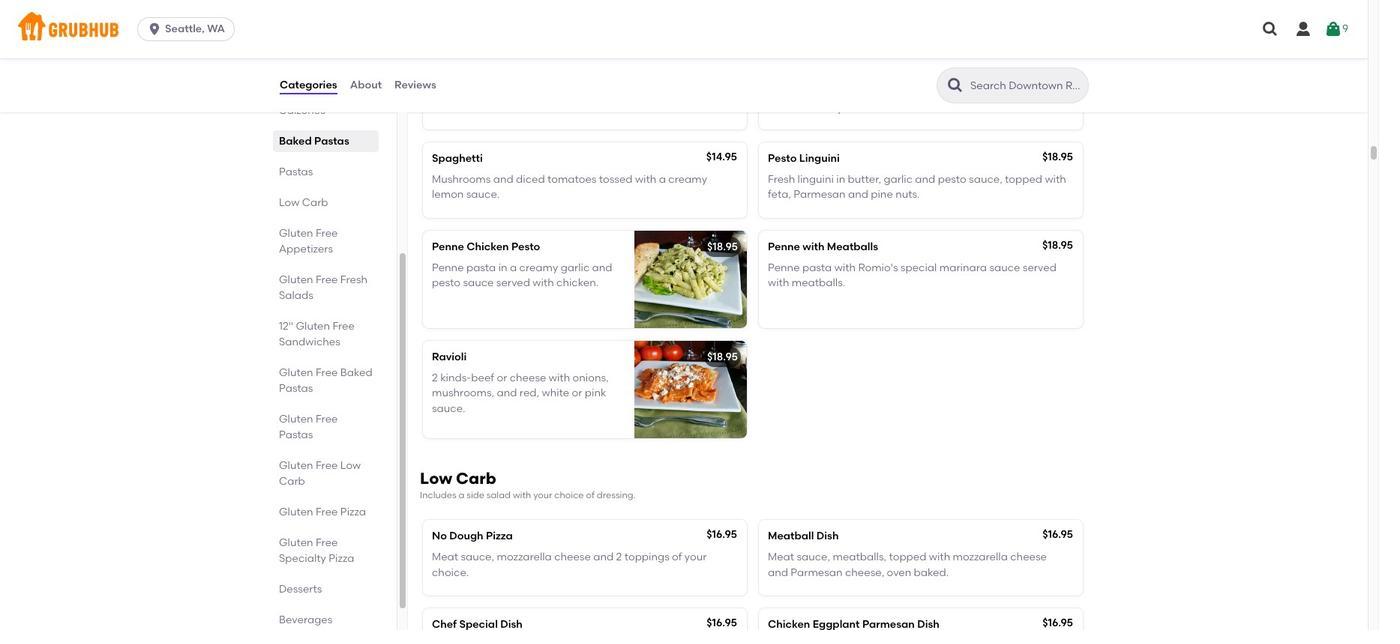 Task type: locate. For each thing, give the bounding box(es) containing it.
and left toppings
[[593, 552, 614, 564]]

1 $16.95 button from the left
[[423, 609, 747, 631]]

oven
[[887, 567, 911, 579]]

1 vertical spatial pesto
[[432, 277, 460, 290]]

and inside 2 kinds-beef or cheese with onions, mushrooms, and red, white or pink sauce.
[[497, 387, 517, 400]]

cheese,
[[845, 567, 884, 579]]

and
[[627, 71, 647, 84], [861, 87, 882, 99], [768, 102, 788, 114], [493, 173, 513, 186], [915, 173, 935, 186], [848, 189, 868, 201], [592, 262, 612, 275], [497, 387, 517, 400], [593, 552, 614, 564], [768, 567, 788, 579]]

and inside mushrooms and diced tomatoes tossed with a creamy lemon sauce.
[[493, 173, 513, 186]]

romio's
[[791, 102, 830, 114], [858, 262, 898, 275]]

0 vertical spatial baked
[[279, 135, 312, 148]]

free inside gluten free baked pastas
[[316, 367, 338, 379]]

pastas down calzones on the left of page
[[314, 135, 349, 148]]

0 vertical spatial served
[[1023, 262, 1057, 275]]

garlic up nuts.
[[884, 173, 913, 186]]

sauce, inside meat sauce, mozzarella cheese and 2 toppings of your choice.
[[461, 552, 494, 564]]

0 vertical spatial fresh
[[768, 173, 795, 186]]

0 vertical spatial romio's
[[791, 102, 830, 114]]

gluten for gluten free pastas
[[279, 413, 313, 426]]

1 horizontal spatial marinara
[[939, 262, 987, 275]]

penne
[[432, 241, 464, 253], [768, 241, 800, 253], [432, 262, 464, 275], [768, 262, 800, 275]]

1 vertical spatial fresh
[[340, 274, 368, 286]]

1 $19.95 from the left
[[707, 49, 737, 61]]

0 horizontal spatial sauce
[[463, 277, 494, 290]]

0 vertical spatial pesto
[[938, 173, 966, 186]]

of right toppings
[[672, 552, 682, 564]]

with inside meat sauce, meatballs, topped with mozzarella cheese and parmesan cheese, oven baked.
[[929, 552, 950, 564]]

diced down main navigation navigation
[[649, 71, 678, 84]]

0 horizontal spatial of
[[586, 490, 595, 501]]

1 horizontal spatial svg image
[[1324, 20, 1342, 38]]

low up includes
[[420, 469, 452, 488]]

special inside fettuccini pasta sauteed with shrimp, sun-dried tomatoes, parmesan cheese and fresh garlic in garlic cream sauce and romio's special marinara sauce.
[[833, 102, 869, 114]]

lemon
[[432, 189, 464, 201]]

free inside gluten free pastas
[[316, 413, 338, 426]]

0 vertical spatial or
[[497, 372, 507, 385]]

and right mushrooms
[[493, 173, 513, 186]]

tomatoes down main navigation navigation
[[681, 71, 730, 84]]

$19.95 up tomatoes,
[[1043, 49, 1073, 61]]

of
[[586, 490, 595, 501], [672, 552, 682, 564]]

garlic inside fresh linguini in butter, garlic and pesto sauce, topped with feta, parmesan and pine nuts.
[[884, 173, 913, 186]]

in left butter,
[[836, 173, 845, 186]]

free inside the gluten free fresh salads
[[316, 274, 338, 286]]

1 vertical spatial creamy
[[519, 262, 558, 275]]

1 horizontal spatial $16.95 button
[[759, 609, 1083, 631]]

0 horizontal spatial special
[[833, 102, 869, 114]]

free up specialty at the left
[[316, 537, 338, 550]]

pastas up gluten free low carb
[[279, 429, 313, 442]]

1 vertical spatial or
[[572, 387, 582, 400]]

svg image
[[1261, 20, 1279, 38], [147, 22, 162, 37]]

with inside 2 kinds-beef or cheese with onions, mushrooms, and red, white or pink sauce.
[[549, 372, 570, 385]]

carb up gluten free appetizers
[[302, 196, 328, 209]]

free down gluten free baked pastas
[[316, 413, 338, 426]]

pasta inside fettuccini pasta sauteed with shrimp, sun-dried tomatoes, parmesan cheese and fresh garlic in garlic cream sauce and romio's special marinara sauce.
[[821, 71, 850, 84]]

onions,
[[573, 372, 609, 385]]

a down penne chicken pesto in the top of the page
[[510, 262, 517, 275]]

0 horizontal spatial diced
[[516, 173, 545, 186]]

free for low
[[316, 460, 338, 472]]

baked down 12" gluten free sandwiches
[[340, 367, 373, 379]]

gluten inside 'gluten free specialty pizza'
[[279, 537, 313, 550]]

carb
[[302, 196, 328, 209], [456, 469, 496, 488], [279, 475, 305, 488]]

baked down calzones on the left of page
[[279, 135, 312, 148]]

0 horizontal spatial mushrooms,
[[432, 387, 494, 400]]

1 vertical spatial pizza
[[486, 530, 513, 543]]

0 vertical spatial of
[[586, 490, 595, 501]]

0 horizontal spatial cream
[[546, 87, 580, 99]]

pesto up feta,
[[768, 152, 797, 165]]

butter,
[[848, 173, 881, 186]]

white
[[542, 387, 569, 400]]

pesto
[[768, 152, 797, 165], [511, 241, 540, 253]]

creamy down $14.95 at right top
[[668, 173, 707, 186]]

0 vertical spatial diced
[[649, 71, 678, 84]]

1 horizontal spatial sauce,
[[797, 552, 830, 564]]

cream inside sauteed bacon, mushrooms, scallions and diced tomatoes in a parmesan cheese cream sauce.
[[546, 87, 580, 99]]

sauce. down "scallions"
[[582, 87, 616, 99]]

$16.95 button down baked.
[[759, 609, 1083, 631]]

parmesan inside fresh linguini in butter, garlic and pesto sauce, topped with feta, parmesan and pine nuts.
[[794, 189, 846, 201]]

low for low carb includes a side salad with your choice of dressing.
[[420, 469, 452, 488]]

free down sandwiches at the bottom left of page
[[316, 367, 338, 379]]

your
[[533, 490, 552, 501], [685, 552, 707, 564]]

a
[[443, 87, 450, 99], [659, 173, 666, 186], [510, 262, 517, 275], [459, 490, 464, 501]]

1 vertical spatial sauce
[[989, 262, 1020, 275]]

carb inside low carb includes a side salad with your choice of dressing.
[[456, 469, 496, 488]]

0 horizontal spatial your
[[533, 490, 552, 501]]

free up appetizers
[[316, 227, 338, 240]]

fettuccini inside fettuccini pasta sauteed with shrimp, sun-dried tomatoes, parmesan cheese and fresh garlic in garlic cream sauce and romio's special marinara sauce.
[[768, 71, 818, 84]]

0 horizontal spatial served
[[496, 277, 530, 290]]

pizza down gluten free low carb
[[340, 506, 366, 519]]

diced inside mushrooms and diced tomatoes tossed with a creamy lemon sauce.
[[516, 173, 545, 186]]

meat up choice.
[[432, 552, 458, 564]]

1 vertical spatial topped
[[889, 552, 926, 564]]

low inside gluten free low carb
[[340, 460, 361, 472]]

1 horizontal spatial sauce
[[989, 262, 1020, 275]]

creamy inside mushrooms and diced tomatoes tossed with a creamy lemon sauce.
[[668, 173, 707, 186]]

2 vertical spatial sauce
[[463, 277, 494, 290]]

gluten for gluten free specialty pizza
[[279, 537, 313, 550]]

pasta down penne chicken pesto in the top of the page
[[466, 262, 496, 275]]

penne inside penne pasta in a creamy garlic and pesto sauce served with chicken.
[[432, 262, 464, 275]]

with
[[897, 71, 918, 84], [635, 173, 656, 186], [1045, 173, 1066, 186], [803, 241, 825, 253], [834, 262, 856, 275], [533, 277, 554, 290], [768, 277, 789, 290], [549, 372, 570, 385], [513, 490, 531, 501], [929, 552, 950, 564]]

and right "scallions"
[[627, 71, 647, 84]]

sauce inside penne pasta in a creamy garlic and pesto sauce served with chicken.
[[463, 277, 494, 290]]

low
[[279, 196, 299, 209], [340, 460, 361, 472], [420, 469, 452, 488]]

beef
[[471, 372, 494, 385]]

free for appetizers
[[316, 227, 338, 240]]

1 horizontal spatial of
[[672, 552, 682, 564]]

parmesan inside fettuccini pasta sauteed with shrimp, sun-dried tomatoes, parmesan cheese and fresh garlic in garlic cream sauce and romio's special marinara sauce.
[[768, 87, 820, 99]]

special down sauteed
[[833, 102, 869, 114]]

meat down "meatball"
[[768, 552, 794, 564]]

baked.
[[914, 567, 949, 579]]

gluten inside gluten free baked pastas
[[279, 367, 313, 379]]

gluten up sandwiches at the bottom left of page
[[296, 320, 330, 333]]

mushrooms,
[[516, 71, 578, 84], [432, 387, 494, 400]]

of inside low carb includes a side salad with your choice of dressing.
[[586, 490, 595, 501]]

1 vertical spatial romio's
[[858, 262, 898, 275]]

0 vertical spatial creamy
[[668, 173, 707, 186]]

1 vertical spatial of
[[672, 552, 682, 564]]

a inside low carb includes a side salad with your choice of dressing.
[[459, 490, 464, 501]]

sauce. inside fettuccini pasta sauteed with shrimp, sun-dried tomatoes, parmesan cheese and fresh garlic in garlic cream sauce and romio's special marinara sauce.
[[922, 102, 955, 114]]

of inside meat sauce, mozzarella cheese and 2 toppings of your choice.
[[672, 552, 682, 564]]

0 vertical spatial 2
[[432, 372, 438, 385]]

penne pasta in a creamy garlic and pesto sauce served with chicken.
[[432, 262, 612, 290]]

a right tossed
[[659, 173, 666, 186]]

low for low carb
[[279, 196, 299, 209]]

1 horizontal spatial romio's
[[858, 262, 898, 275]]

$16.95 button down meat sauce, mozzarella cheese and 2 toppings of your choice.
[[423, 609, 747, 631]]

0 horizontal spatial fresh
[[340, 274, 368, 286]]

cheese inside fettuccini pasta sauteed with shrimp, sun-dried tomatoes, parmesan cheese and fresh garlic in garlic cream sauce and romio's special marinara sauce.
[[822, 87, 859, 99]]

pastas up low carb
[[279, 166, 313, 178]]

1 mozzarella from the left
[[497, 552, 552, 564]]

with inside penne pasta in a creamy garlic and pesto sauce served with chicken.
[[533, 277, 554, 290]]

in down the shrimp,
[[943, 87, 952, 99]]

1 vertical spatial 2
[[616, 552, 622, 564]]

gluten down gluten free baked pastas
[[279, 413, 313, 426]]

sauce. down search icon
[[922, 102, 955, 114]]

low carb includes a side salad with your choice of dressing.
[[420, 469, 636, 501]]

penne chicken pesto image
[[634, 231, 747, 328]]

gluten free baked pastas
[[279, 367, 373, 395]]

meat for meat sauce, mozzarella cheese and 2 toppings of your choice.
[[432, 552, 458, 564]]

0 horizontal spatial pesto
[[432, 277, 460, 290]]

1 vertical spatial marinara
[[939, 262, 987, 275]]

sauce,
[[969, 173, 1002, 186], [461, 552, 494, 564], [797, 552, 830, 564]]

sauce. inside sauteed bacon, mushrooms, scallions and diced tomatoes in a parmesan cheese cream sauce.
[[582, 87, 616, 99]]

1 vertical spatial pesto
[[511, 241, 540, 253]]

sauce. down mushrooms
[[466, 189, 500, 201]]

baked inside gluten free baked pastas
[[340, 367, 373, 379]]

sauce
[[1022, 87, 1053, 99], [989, 262, 1020, 275], [463, 277, 494, 290]]

garlic
[[912, 87, 941, 99], [955, 87, 984, 99], [884, 173, 913, 186], [561, 262, 590, 275]]

fresh up 12" gluten free sandwiches
[[340, 274, 368, 286]]

0 vertical spatial tomatoes
[[681, 71, 730, 84]]

0 horizontal spatial baked
[[279, 135, 312, 148]]

mushrooms, down the kinds-
[[432, 387, 494, 400]]

1 horizontal spatial baked
[[340, 367, 373, 379]]

svg image inside seattle, wa button
[[147, 22, 162, 37]]

in down chicken
[[498, 262, 507, 275]]

special down nuts.
[[901, 262, 937, 275]]

cream inside fettuccini pasta sauteed with shrimp, sun-dried tomatoes, parmesan cheese and fresh garlic in garlic cream sauce and romio's special marinara sauce.
[[986, 87, 1019, 99]]

main navigation navigation
[[0, 0, 1368, 58]]

pink
[[585, 387, 606, 400]]

or left pink
[[572, 387, 582, 400]]

0 horizontal spatial 2
[[432, 372, 438, 385]]

diced right mushrooms
[[516, 173, 545, 186]]

gluten down sandwiches at the bottom left of page
[[279, 367, 313, 379]]

pizza right dough
[[486, 530, 513, 543]]

garlic inside penne pasta in a creamy garlic and pesto sauce served with chicken.
[[561, 262, 590, 275]]

2 left toppings
[[616, 552, 622, 564]]

and inside meat sauce, meatballs, topped with mozzarella cheese and parmesan cheese, oven baked.
[[768, 567, 788, 579]]

penne for penne with meatballs
[[768, 241, 800, 253]]

pesto up penne pasta in a creamy garlic and pesto sauce served with chicken.
[[511, 241, 540, 253]]

free inside gluten free appetizers
[[316, 227, 338, 240]]

fettuccini for pasta
[[768, 71, 818, 84]]

in inside penne pasta in a creamy garlic and pesto sauce served with chicken.
[[498, 262, 507, 275]]

1 meat from the left
[[432, 552, 458, 564]]

1 horizontal spatial low
[[340, 460, 361, 472]]

1 vertical spatial diced
[[516, 173, 545, 186]]

parmesan down linguini
[[794, 189, 846, 201]]

1 horizontal spatial cream
[[986, 87, 1019, 99]]

2 horizontal spatial sauce,
[[969, 173, 1002, 186]]

0 horizontal spatial $19.95
[[707, 49, 737, 61]]

0 horizontal spatial topped
[[889, 552, 926, 564]]

1 horizontal spatial tomatoes
[[681, 71, 730, 84]]

low carb
[[279, 196, 328, 209]]

carb up side
[[456, 469, 496, 488]]

topped
[[1005, 173, 1042, 186], [889, 552, 926, 564]]

0 vertical spatial mushrooms,
[[516, 71, 578, 84]]

free inside gluten free low carb
[[316, 460, 338, 472]]

gluten free pizza
[[279, 506, 366, 519]]

1 horizontal spatial meat
[[768, 552, 794, 564]]

svg image inside the 9 button
[[1324, 20, 1342, 38]]

1 vertical spatial mushrooms,
[[432, 387, 494, 400]]

0 horizontal spatial svg image
[[147, 22, 162, 37]]

carbonara
[[486, 50, 543, 63]]

1 horizontal spatial topped
[[1005, 173, 1042, 186]]

mushrooms, inside 2 kinds-beef or cheese with onions, mushrooms, and red, white or pink sauce.
[[432, 387, 494, 400]]

carb for low carb
[[302, 196, 328, 209]]

meat for meat sauce, meatballs, topped with mozzarella cheese and parmesan cheese, oven baked.
[[768, 552, 794, 564]]

$16.95
[[707, 529, 737, 542], [1043, 529, 1073, 542], [707, 617, 737, 630], [1043, 617, 1073, 630]]

svg image left seattle,
[[147, 22, 162, 37]]

gluten inside gluten free pastas
[[279, 413, 313, 426]]

free for pastas
[[316, 413, 338, 426]]

or
[[497, 372, 507, 385], [572, 387, 582, 400]]

a left side
[[459, 490, 464, 501]]

1 horizontal spatial creamy
[[668, 173, 707, 186]]

garlic up chicken.
[[561, 262, 590, 275]]

1 horizontal spatial mushrooms,
[[516, 71, 578, 84]]

1 vertical spatial served
[[496, 277, 530, 290]]

tomatoes,
[[1012, 71, 1064, 84]]

0 horizontal spatial meat
[[432, 552, 458, 564]]

0 vertical spatial pizza
[[340, 506, 366, 519]]

your inside low carb includes a side salad with your choice of dressing.
[[533, 490, 552, 501]]

1 vertical spatial special
[[901, 262, 937, 275]]

served inside penne pasta with romio's special marinara sauce served with meatballs.
[[1023, 262, 1057, 275]]

0 vertical spatial your
[[533, 490, 552, 501]]

gluten for gluten free appetizers
[[279, 227, 313, 240]]

pesto inside penne pasta in a creamy garlic and pesto sauce served with chicken.
[[432, 277, 460, 290]]

desserts
[[279, 583, 322, 596]]

$19.95 for sauteed bacon, mushrooms, scallions and diced tomatoes in a parmesan cheese cream sauce.
[[707, 49, 737, 61]]

seattle, wa button
[[137, 17, 241, 41]]

2 cream from the left
[[986, 87, 1019, 99]]

pizza right specialty at the left
[[329, 553, 354, 565]]

1 vertical spatial baked
[[340, 367, 373, 379]]

in inside sauteed bacon, mushrooms, scallions and diced tomatoes in a parmesan cheese cream sauce.
[[432, 87, 441, 99]]

meat
[[432, 552, 458, 564], [768, 552, 794, 564]]

gluten free specialty pizza
[[279, 537, 354, 565]]

your right toppings
[[685, 552, 707, 564]]

2 inside 2 kinds-beef or cheese with onions, mushrooms, and red, white or pink sauce.
[[432, 372, 438, 385]]

2 $19.95 from the left
[[1043, 49, 1073, 61]]

0 horizontal spatial romio's
[[791, 102, 830, 114]]

$19.95 left shrimp
[[707, 49, 737, 61]]

1 horizontal spatial 2
[[616, 552, 622, 564]]

romio's inside fettuccini pasta sauteed with shrimp, sun-dried tomatoes, parmesan cheese and fresh garlic in garlic cream sauce and romio's special marinara sauce.
[[791, 102, 830, 114]]

garlic down sun-
[[955, 87, 984, 99]]

about button
[[349, 58, 383, 112]]

and up nuts.
[[915, 173, 935, 186]]

fresh
[[884, 87, 909, 99]]

parmesan down dish
[[791, 567, 843, 579]]

gluten down gluten free pastas
[[279, 460, 313, 472]]

side
[[467, 490, 484, 501]]

mushrooms, down carbonara
[[516, 71, 578, 84]]

0 horizontal spatial svg image
[[1294, 20, 1312, 38]]

svg image left the 9 button
[[1261, 20, 1279, 38]]

fresh up feta,
[[768, 173, 795, 186]]

free down gluten free pastas
[[316, 460, 338, 472]]

your left choice at the bottom of the page
[[533, 490, 552, 501]]

svg image
[[1294, 20, 1312, 38], [1324, 20, 1342, 38]]

1 horizontal spatial mozzarella
[[953, 552, 1008, 564]]

$16.95 button
[[423, 609, 747, 631], [759, 609, 1083, 631]]

0 vertical spatial topped
[[1005, 173, 1042, 186]]

1 vertical spatial tomatoes
[[547, 173, 597, 186]]

1 horizontal spatial served
[[1023, 262, 1057, 275]]

pasta inside penne pasta with romio's special marinara sauce served with meatballs.
[[802, 262, 832, 275]]

0 horizontal spatial low
[[279, 196, 299, 209]]

gluten up specialty at the left
[[279, 537, 313, 550]]

fettuccini pasta sauteed with shrimp, sun-dried tomatoes, parmesan cheese and fresh garlic in garlic cream sauce and romio's special marinara sauce.
[[768, 71, 1064, 114]]

with inside fresh linguini in butter, garlic and pesto sauce, topped with feta, parmesan and pine nuts.
[[1045, 173, 1066, 186]]

sauce, for meat sauce, meatballs, topped with mozzarella cheese and parmesan cheese, oven baked.
[[797, 552, 830, 564]]

0 vertical spatial sauce
[[1022, 87, 1053, 99]]

1 horizontal spatial pesto
[[768, 152, 797, 165]]

gluten free appetizers
[[279, 227, 338, 256]]

and up chicken.
[[592, 262, 612, 275]]

free up sandwiches at the bottom left of page
[[333, 320, 355, 333]]

0 horizontal spatial $16.95 button
[[423, 609, 747, 631]]

romio's down meatballs
[[858, 262, 898, 275]]

0 horizontal spatial creamy
[[519, 262, 558, 275]]

includes
[[420, 490, 456, 501]]

sauce. inside mushrooms and diced tomatoes tossed with a creamy lemon sauce.
[[466, 189, 500, 201]]

mushrooms, inside sauteed bacon, mushrooms, scallions and diced tomatoes in a parmesan cheese cream sauce.
[[516, 71, 578, 84]]

your inside meat sauce, mozzarella cheese and 2 toppings of your choice.
[[685, 552, 707, 564]]

fettuccini
[[432, 50, 483, 63], [807, 50, 858, 63], [768, 71, 818, 84]]

gluten inside gluten free low carb
[[279, 460, 313, 472]]

pasta inside penne pasta in a creamy garlic and pesto sauce served with chicken.
[[466, 262, 496, 275]]

a inside sauteed bacon, mushrooms, scallions and diced tomatoes in a parmesan cheese cream sauce.
[[443, 87, 450, 99]]

pasta up "meatballs."
[[802, 262, 832, 275]]

2 meat from the left
[[768, 552, 794, 564]]

pesto
[[938, 173, 966, 186], [432, 277, 460, 290]]

1 horizontal spatial fresh
[[768, 173, 795, 186]]

1 horizontal spatial $19.95
[[1043, 49, 1073, 61]]

low inside low carb includes a side salad with your choice of dressing.
[[420, 469, 452, 488]]

gluten up 'gluten free specialty pizza'
[[279, 506, 313, 519]]

parmesan down shrimp
[[768, 87, 820, 99]]

gluten free pastas
[[279, 413, 338, 442]]

2 left the kinds-
[[432, 372, 438, 385]]

creamy up chicken.
[[519, 262, 558, 275]]

a down sauteed
[[443, 87, 450, 99]]

1 vertical spatial your
[[685, 552, 707, 564]]

12"
[[279, 320, 293, 333]]

1 horizontal spatial your
[[685, 552, 707, 564]]

in
[[432, 87, 441, 99], [943, 87, 952, 99], [836, 173, 845, 186], [498, 262, 507, 275]]

chicken
[[467, 241, 509, 253]]

and down "meatball"
[[768, 567, 788, 579]]

low up gluten free pizza
[[340, 460, 361, 472]]

0 horizontal spatial sauce,
[[461, 552, 494, 564]]

and inside sauteed bacon, mushrooms, scallions and diced tomatoes in a parmesan cheese cream sauce.
[[627, 71, 647, 84]]

tomatoes left tossed
[[547, 173, 597, 186]]

choice
[[554, 490, 584, 501]]

nuts.
[[896, 189, 920, 201]]

special
[[833, 102, 869, 114], [901, 262, 937, 275]]

gluten up salads
[[279, 274, 313, 286]]

2 mozzarella from the left
[[953, 552, 1008, 564]]

carb up gluten free pizza
[[279, 475, 305, 488]]

1 horizontal spatial diced
[[649, 71, 678, 84]]

2 horizontal spatial sauce
[[1022, 87, 1053, 99]]

0 horizontal spatial marinara
[[872, 102, 919, 114]]

0 horizontal spatial tomatoes
[[547, 173, 597, 186]]

meat inside meat sauce, meatballs, topped with mozzarella cheese and parmesan cheese, oven baked.
[[768, 552, 794, 564]]

special inside penne pasta with romio's special marinara sauce served with meatballs.
[[901, 262, 937, 275]]

parmesan
[[453, 87, 505, 99], [768, 87, 820, 99], [794, 189, 846, 201], [791, 567, 843, 579]]

meat inside meat sauce, mozzarella cheese and 2 toppings of your choice.
[[432, 552, 458, 564]]

pizza inside 'gluten free specialty pizza'
[[329, 553, 354, 565]]

0 horizontal spatial pesto
[[511, 241, 540, 253]]

0 vertical spatial special
[[833, 102, 869, 114]]

free down appetizers
[[316, 274, 338, 286]]

gluten up appetizers
[[279, 227, 313, 240]]

or right beef
[[497, 372, 507, 385]]

marinara
[[872, 102, 919, 114], [939, 262, 987, 275]]

free down gluten free low carb
[[316, 506, 338, 519]]

low up gluten free appetizers
[[279, 196, 299, 209]]

in down sauteed
[[432, 87, 441, 99]]

2 svg image from the left
[[1324, 20, 1342, 38]]

pasta down shrimp fettuccini
[[821, 71, 850, 84]]

sauce inside penne pasta with romio's special marinara sauce served with meatballs.
[[989, 262, 1020, 275]]

2 horizontal spatial low
[[420, 469, 452, 488]]

and left red,
[[497, 387, 517, 400]]

creamy
[[668, 173, 707, 186], [519, 262, 558, 275]]

pastas up gluten free pastas
[[279, 382, 313, 395]]

sauce. down the kinds-
[[432, 402, 465, 415]]

sauce, inside meat sauce, meatballs, topped with mozzarella cheese and parmesan cheese, oven baked.
[[797, 552, 830, 564]]

calzones
[[279, 104, 326, 117]]

pasta
[[821, 71, 850, 84], [466, 262, 496, 275], [802, 262, 832, 275]]

of right choice at the bottom of the page
[[586, 490, 595, 501]]

sun-
[[961, 71, 983, 84]]

parmesan inside meat sauce, meatballs, topped with mozzarella cheese and parmesan cheese, oven baked.
[[791, 567, 843, 579]]

carb for low carb includes a side salad with your choice of dressing.
[[456, 469, 496, 488]]

baked
[[279, 135, 312, 148], [340, 367, 373, 379]]

tomatoes
[[681, 71, 730, 84], [547, 173, 597, 186]]

marinara inside fettuccini pasta sauteed with shrimp, sun-dried tomatoes, parmesan cheese and fresh garlic in garlic cream sauce and romio's special marinara sauce.
[[872, 102, 919, 114]]

gluten for gluten free fresh salads
[[279, 274, 313, 286]]

0 horizontal spatial mozzarella
[[497, 552, 552, 564]]

0 vertical spatial marinara
[[872, 102, 919, 114]]

pine
[[871, 189, 893, 201]]

romio's up pesto linguini
[[791, 102, 830, 114]]

meatball dish
[[768, 530, 839, 543]]

gluten inside gluten free appetizers
[[279, 227, 313, 240]]

2 vertical spatial pizza
[[329, 553, 354, 565]]

1 horizontal spatial pesto
[[938, 173, 966, 186]]

parmesan down bacon,
[[453, 87, 505, 99]]

sauce.
[[582, 87, 616, 99], [922, 102, 955, 114], [466, 189, 500, 201], [432, 402, 465, 415]]

1 horizontal spatial or
[[572, 387, 582, 400]]

1 cream from the left
[[546, 87, 580, 99]]

and inside penne pasta in a creamy garlic and pesto sauce served with chicken.
[[592, 262, 612, 275]]

1 horizontal spatial special
[[901, 262, 937, 275]]

shrimp
[[768, 50, 804, 63]]

gluten inside 12" gluten free sandwiches
[[296, 320, 330, 333]]



Task type: vqa. For each thing, say whether or not it's contained in the screenshot.
Thu,
no



Task type: describe. For each thing, give the bounding box(es) containing it.
pesto linguini
[[768, 152, 840, 165]]

and down butter,
[[848, 189, 868, 201]]

beverages
[[279, 614, 332, 627]]

1 svg image from the left
[[1294, 20, 1312, 38]]

fresh inside the gluten free fresh salads
[[340, 274, 368, 286]]

reviews
[[395, 79, 436, 91]]

pasta for in
[[466, 262, 496, 275]]

penne for penne chicken pesto
[[432, 241, 464, 253]]

9
[[1342, 22, 1348, 35]]

penne with meatballs
[[768, 241, 878, 253]]

choice.
[[432, 567, 469, 579]]

tossed
[[599, 173, 633, 186]]

and down shrimp
[[768, 102, 788, 114]]

fettuccini carbonara
[[432, 50, 543, 63]]

diced inside sauteed bacon, mushrooms, scallions and diced tomatoes in a parmesan cheese cream sauce.
[[649, 71, 678, 84]]

scallions
[[581, 71, 624, 84]]

with inside mushrooms and diced tomatoes tossed with a creamy lemon sauce.
[[635, 173, 656, 186]]

dressing.
[[597, 490, 636, 501]]

tomatoes inside sauteed bacon, mushrooms, scallions and diced tomatoes in a parmesan cheese cream sauce.
[[681, 71, 730, 84]]

in inside fettuccini pasta sauteed with shrimp, sun-dried tomatoes, parmesan cheese and fresh garlic in garlic cream sauce and romio's special marinara sauce.
[[943, 87, 952, 99]]

mozzarella inside meat sauce, mozzarella cheese and 2 toppings of your choice.
[[497, 552, 552, 564]]

meatballs
[[827, 241, 878, 253]]

appetizers
[[279, 243, 333, 256]]

1 horizontal spatial svg image
[[1261, 20, 1279, 38]]

no
[[432, 530, 447, 543]]

pizza for no dough pizza
[[486, 530, 513, 543]]

12" gluten free sandwiches
[[279, 320, 355, 349]]

penne for penne pasta with romio's special marinara sauce served with meatballs.
[[768, 262, 800, 275]]

in inside fresh linguini in butter, garlic and pesto sauce, topped with feta, parmesan and pine nuts.
[[836, 173, 845, 186]]

baked pastas
[[279, 135, 349, 148]]

cheese inside 2 kinds-beef or cheese with onions, mushrooms, and red, white or pink sauce.
[[510, 372, 546, 385]]

ravioli image
[[634, 341, 747, 439]]

pastas inside gluten free pastas
[[279, 429, 313, 442]]

penne chicken pesto
[[432, 241, 540, 253]]

fresh inside fresh linguini in butter, garlic and pesto sauce, topped with feta, parmesan and pine nuts.
[[768, 173, 795, 186]]

sauce inside fettuccini pasta sauteed with shrimp, sun-dried tomatoes, parmesan cheese and fresh garlic in garlic cream sauce and romio's special marinara sauce.
[[1022, 87, 1053, 99]]

with inside fettuccini pasta sauteed with shrimp, sun-dried tomatoes, parmesan cheese and fresh garlic in garlic cream sauce and romio's special marinara sauce.
[[897, 71, 918, 84]]

tomatoes inside mushrooms and diced tomatoes tossed with a creamy lemon sauce.
[[547, 173, 597, 186]]

reviews button
[[394, 58, 437, 112]]

9 button
[[1324, 16, 1348, 43]]

marinara inside penne pasta with romio's special marinara sauce served with meatballs.
[[939, 262, 987, 275]]

pizza for gluten free pizza
[[340, 506, 366, 519]]

and down sauteed
[[861, 87, 882, 99]]

Search Downtown Romio's Pizza and Pasta search field
[[969, 79, 1084, 93]]

mushrooms
[[432, 173, 491, 186]]

ravioli
[[432, 351, 467, 364]]

gluten for gluten free baked pastas
[[279, 367, 313, 379]]

search icon image
[[946, 76, 964, 94]]

pasta for with
[[802, 262, 832, 275]]

dried
[[983, 71, 1010, 84]]

meatball
[[768, 530, 814, 543]]

sauteed
[[432, 71, 475, 84]]

linguini
[[798, 173, 834, 186]]

fettuccini for carbonara
[[432, 50, 483, 63]]

2 $16.95 button from the left
[[759, 609, 1083, 631]]

garlic down the shrimp,
[[912, 87, 941, 99]]

gluten for gluten free pizza
[[279, 506, 313, 519]]

0 horizontal spatial or
[[497, 372, 507, 385]]

0 vertical spatial pesto
[[768, 152, 797, 165]]

pastas inside gluten free baked pastas
[[279, 382, 313, 395]]

spaghetti
[[432, 152, 483, 165]]

a inside penne pasta in a creamy garlic and pesto sauce served with chicken.
[[510, 262, 517, 275]]

2 kinds-beef or cheese with onions, mushrooms, and red, white or pink sauce.
[[432, 372, 609, 415]]

meat sauce, mozzarella cheese and 2 toppings of your choice.
[[432, 552, 707, 579]]

chicken.
[[556, 277, 599, 290]]

free for specialty
[[316, 537, 338, 550]]

feta,
[[768, 189, 791, 201]]

mushrooms and diced tomatoes tossed with a creamy lemon sauce.
[[432, 173, 707, 201]]

carb inside gluten free low carb
[[279, 475, 305, 488]]

categories
[[280, 79, 337, 91]]

penne for penne pasta in a creamy garlic and pesto sauce served with chicken.
[[432, 262, 464, 275]]

pasta for sauteed
[[821, 71, 850, 84]]

gluten free fresh salads
[[279, 274, 368, 302]]

shrimp fettuccini
[[768, 50, 858, 63]]

specialty
[[279, 553, 326, 565]]

served inside penne pasta in a creamy garlic and pesto sauce served with chicken.
[[496, 277, 530, 290]]

fresh linguini in butter, garlic and pesto sauce, topped with feta, parmesan and pine nuts.
[[768, 173, 1066, 201]]

cheese inside meat sauce, meatballs, topped with mozzarella cheese and parmesan cheese, oven baked.
[[1010, 552, 1047, 564]]

romio's inside penne pasta with romio's special marinara sauce served with meatballs.
[[858, 262, 898, 275]]

seattle, wa
[[165, 22, 225, 35]]

sauce, for meat sauce, mozzarella cheese and 2 toppings of your choice.
[[461, 552, 494, 564]]

sauce, inside fresh linguini in butter, garlic and pesto sauce, topped with feta, parmesan and pine nuts.
[[969, 173, 1002, 186]]

toppings
[[624, 552, 670, 564]]

free for pizza
[[316, 506, 338, 519]]

no dough pizza
[[432, 530, 513, 543]]

topped inside fresh linguini in butter, garlic and pesto sauce, topped with feta, parmesan and pine nuts.
[[1005, 173, 1042, 186]]

gluten for gluten free low carb
[[279, 460, 313, 472]]

wa
[[207, 22, 225, 35]]

linguini
[[799, 152, 840, 165]]

kinds-
[[440, 372, 471, 385]]

mozzarella inside meat sauce, meatballs, topped with mozzarella cheese and parmesan cheese, oven baked.
[[953, 552, 1008, 564]]

seattle,
[[165, 22, 205, 35]]

cheese inside sauteed bacon, mushrooms, scallions and diced tomatoes in a parmesan cheese cream sauce.
[[507, 87, 544, 99]]

meatballs.
[[792, 277, 845, 290]]

red,
[[520, 387, 539, 400]]

meatballs,
[[833, 552, 886, 564]]

meat sauce, meatballs, topped with mozzarella cheese and parmesan cheese, oven baked.
[[768, 552, 1047, 579]]

sauce. inside 2 kinds-beef or cheese with onions, mushrooms, and red, white or pink sauce.
[[432, 402, 465, 415]]

free for fresh
[[316, 274, 338, 286]]

2 inside meat sauce, mozzarella cheese and 2 toppings of your choice.
[[616, 552, 622, 564]]

with inside low carb includes a side salad with your choice of dressing.
[[513, 490, 531, 501]]

sauteed
[[853, 71, 895, 84]]

salads
[[279, 289, 313, 302]]

topped inside meat sauce, meatballs, topped with mozzarella cheese and parmesan cheese, oven baked.
[[889, 552, 926, 564]]

dish
[[817, 530, 839, 543]]

parmesan inside sauteed bacon, mushrooms, scallions and diced tomatoes in a parmesan cheese cream sauce.
[[453, 87, 505, 99]]

a inside mushrooms and diced tomatoes tossed with a creamy lemon sauce.
[[659, 173, 666, 186]]

salad
[[487, 490, 511, 501]]

about
[[350, 79, 382, 91]]

penne pasta with romio's special marinara sauce served with meatballs.
[[768, 262, 1057, 290]]

categories button
[[279, 58, 338, 112]]

sandwiches
[[279, 336, 340, 349]]

dough
[[449, 530, 483, 543]]

bacon,
[[477, 71, 513, 84]]

gluten free low carb
[[279, 460, 361, 488]]

free for baked
[[316, 367, 338, 379]]

$19.95 for fettuccini pasta sauteed with shrimp, sun-dried tomatoes, parmesan cheese and fresh garlic in garlic cream sauce and romio's special marinara sauce.
[[1043, 49, 1073, 61]]

$14.95
[[706, 151, 737, 163]]

sauteed bacon, mushrooms, scallions and diced tomatoes in a parmesan cheese cream sauce.
[[432, 71, 730, 99]]

free inside 12" gluten free sandwiches
[[333, 320, 355, 333]]

cheese inside meat sauce, mozzarella cheese and 2 toppings of your choice.
[[554, 552, 591, 564]]

shrimp,
[[921, 71, 958, 84]]

pesto inside fresh linguini in butter, garlic and pesto sauce, topped with feta, parmesan and pine nuts.
[[938, 173, 966, 186]]

and inside meat sauce, mozzarella cheese and 2 toppings of your choice.
[[593, 552, 614, 564]]

creamy inside penne pasta in a creamy garlic and pesto sauce served with chicken.
[[519, 262, 558, 275]]



